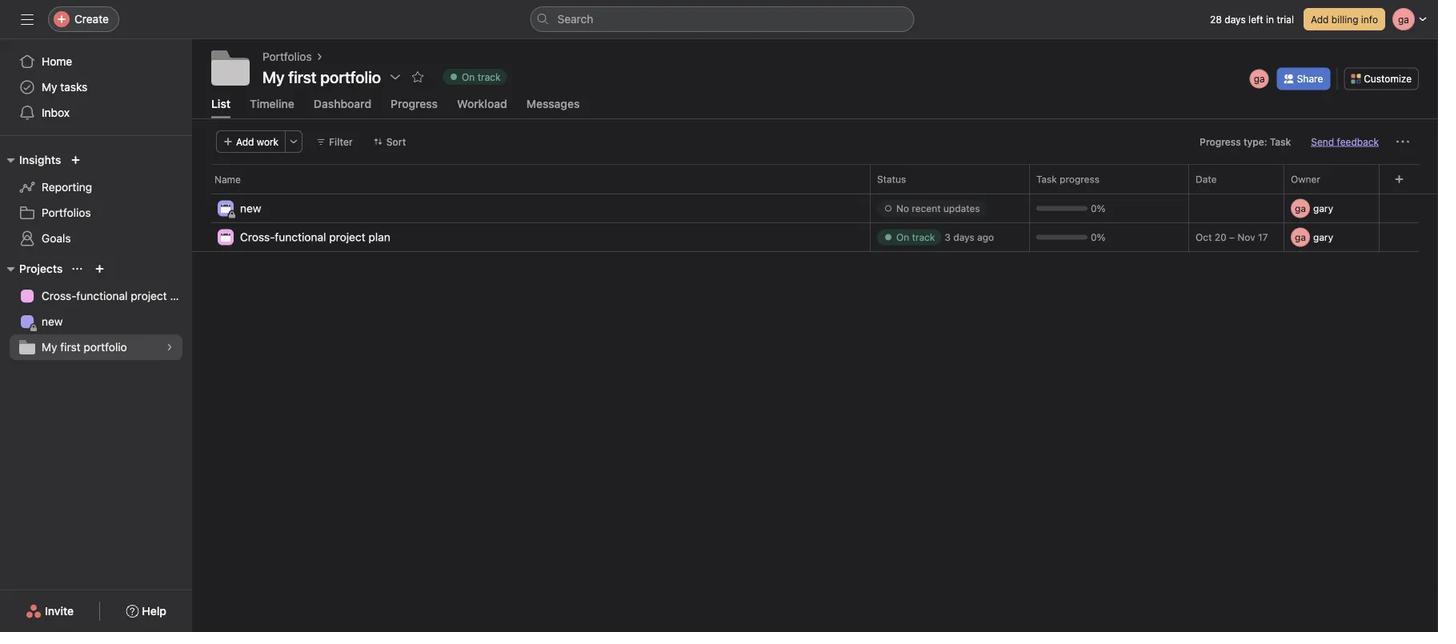 Task type: vqa. For each thing, say whether or not it's contained in the screenshot.
Search tasks, projects, and more text box
no



Task type: locate. For each thing, give the bounding box(es) containing it.
my
[[263, 67, 285, 86], [42, 80, 57, 94], [42, 341, 57, 354]]

on track up workload
[[462, 71, 501, 82]]

1 vertical spatial progress
[[1200, 136, 1241, 147]]

1 vertical spatial cross-
[[42, 289, 76, 303]]

1 vertical spatial task
[[1037, 174, 1057, 185]]

0 vertical spatial new
[[240, 202, 261, 215]]

my tasks
[[42, 80, 88, 94]]

on up workload
[[462, 71, 475, 82]]

1 horizontal spatial new
[[240, 202, 261, 215]]

1 0% from the top
[[1091, 203, 1106, 214]]

1 vertical spatial track
[[912, 232, 935, 243]]

no
[[896, 203, 909, 214]]

0 vertical spatial days
[[1225, 14, 1246, 25]]

1 vertical spatial on
[[896, 232, 910, 243]]

cross-functional project plan link inside cell
[[240, 228, 390, 246]]

1 horizontal spatial days
[[1225, 14, 1246, 25]]

2 gary from the top
[[1314, 232, 1334, 243]]

add inside button
[[236, 136, 254, 147]]

1 horizontal spatial cross-functional project plan link
[[240, 228, 390, 246]]

new up first
[[42, 315, 63, 328]]

1 horizontal spatial plan
[[369, 230, 390, 244]]

projects element
[[0, 255, 192, 363]]

more actions image
[[1397, 135, 1410, 148]]

cross-functional project plan inside cell
[[240, 230, 390, 244]]

cell inside new row
[[1284, 194, 1389, 223]]

cross-functional project plan inside projects element
[[42, 289, 192, 303]]

1 horizontal spatial cross-
[[240, 230, 275, 244]]

on track
[[462, 71, 501, 82], [896, 232, 935, 243]]

remove image inside the cross-functional project plan row
[[1376, 232, 1386, 242]]

add billing info button
[[1304, 8, 1386, 30]]

feedback
[[1337, 136, 1379, 147]]

on track inside popup button
[[462, 71, 501, 82]]

1 horizontal spatial functional
[[275, 230, 326, 244]]

–
[[1229, 232, 1235, 243]]

new right calendar icon
[[240, 202, 261, 215]]

1 horizontal spatial add
[[1311, 14, 1329, 25]]

0 horizontal spatial new link
[[10, 309, 182, 335]]

in
[[1266, 14, 1274, 25]]

0 vertical spatial plan
[[369, 230, 390, 244]]

add work button
[[216, 130, 286, 153]]

on
[[462, 71, 475, 82], [896, 232, 910, 243]]

cross-
[[240, 230, 275, 244], [42, 289, 76, 303]]

1 horizontal spatial new link
[[240, 200, 261, 217]]

track left 3
[[912, 232, 935, 243]]

1 horizontal spatial on
[[896, 232, 910, 243]]

add
[[1311, 14, 1329, 25], [236, 136, 254, 147]]

calendar image
[[221, 204, 231, 213]]

days right 3
[[954, 232, 975, 243]]

0 horizontal spatial portfolios
[[42, 206, 91, 219]]

2 0% from the top
[[1091, 232, 1106, 243]]

0 horizontal spatial days
[[954, 232, 975, 243]]

project
[[329, 230, 366, 244], [131, 289, 167, 303]]

1 horizontal spatial on track
[[896, 232, 935, 243]]

add left work
[[236, 136, 254, 147]]

progress type: task button
[[1193, 130, 1299, 153]]

on track for "cell" containing on track
[[896, 232, 935, 243]]

gary inside the cross-functional project plan row
[[1314, 232, 1334, 243]]

ga right 17
[[1295, 232, 1306, 243]]

status
[[877, 174, 906, 185]]

remove image inside new row
[[1376, 204, 1386, 213]]

recent
[[912, 203, 941, 214]]

share button
[[1277, 68, 1331, 90]]

my left first
[[42, 341, 57, 354]]

0 horizontal spatial on
[[462, 71, 475, 82]]

progress for progress
[[391, 97, 438, 110]]

gary right 17
[[1314, 232, 1334, 243]]

1 vertical spatial ga
[[1295, 203, 1306, 214]]

1 vertical spatial new
[[42, 315, 63, 328]]

1 vertical spatial days
[[954, 232, 975, 243]]

goals link
[[10, 226, 182, 251]]

1 vertical spatial portfolios
[[42, 206, 91, 219]]

0 horizontal spatial project
[[131, 289, 167, 303]]

0 horizontal spatial cross-functional project plan link
[[10, 283, 192, 309]]

1 vertical spatial plan
[[170, 289, 192, 303]]

workload
[[457, 97, 507, 110]]

home link
[[10, 49, 182, 74]]

add left the billing
[[1311, 14, 1329, 25]]

filter button
[[309, 130, 360, 153]]

sort
[[386, 136, 406, 147]]

my tasks link
[[10, 74, 182, 100]]

new link
[[240, 200, 261, 217], [10, 309, 182, 335]]

2 remove image from the top
[[1376, 232, 1386, 242]]

projects
[[19, 262, 63, 275]]

0 vertical spatial task
[[1270, 136, 1291, 147]]

new link up portfolio
[[10, 309, 182, 335]]

add for add work
[[236, 136, 254, 147]]

invite
[[45, 605, 74, 618]]

0 vertical spatial on track
[[462, 71, 501, 82]]

0%
[[1091, 203, 1106, 214], [1091, 232, 1106, 243]]

portfolios
[[263, 50, 312, 63], [42, 206, 91, 219]]

0 vertical spatial portfolios
[[263, 50, 312, 63]]

days
[[1225, 14, 1246, 25], [954, 232, 975, 243]]

0 vertical spatial ga
[[1254, 73, 1265, 84]]

task right type:
[[1270, 136, 1291, 147]]

0 vertical spatial project
[[329, 230, 366, 244]]

1 horizontal spatial portfolios link
[[263, 48, 312, 66]]

on track inside "cell"
[[896, 232, 935, 243]]

0 horizontal spatial new
[[42, 315, 63, 328]]

sort button
[[366, 130, 413, 153]]

ga inside the cross-functional project plan row
[[1295, 232, 1306, 243]]

task left progress
[[1037, 174, 1057, 185]]

1 vertical spatial add
[[236, 136, 254, 147]]

functional right calendar image on the top left
[[275, 230, 326, 244]]

ga
[[1254, 73, 1265, 84], [1295, 203, 1306, 214], [1295, 232, 1306, 243]]

updates
[[944, 203, 980, 214]]

functional inside projects element
[[76, 289, 128, 303]]

filter
[[329, 136, 353, 147]]

gary inside new row
[[1314, 203, 1334, 214]]

1 vertical spatial new link
[[10, 309, 182, 335]]

track up workload
[[478, 71, 501, 82]]

functional down new project or portfolio image
[[76, 289, 128, 303]]

progress inside progress type: task dropdown button
[[1200, 136, 1241, 147]]

days for left
[[1225, 14, 1246, 25]]

progress
[[1060, 174, 1100, 185]]

0 horizontal spatial task
[[1037, 174, 1057, 185]]

remove image
[[1376, 204, 1386, 213], [1376, 232, 1386, 242]]

portfolios down reporting
[[42, 206, 91, 219]]

0% for new
[[1091, 203, 1106, 214]]

0 vertical spatial functional
[[275, 230, 326, 244]]

customize
[[1364, 73, 1412, 84]]

timeline
[[250, 97, 295, 110]]

20
[[1215, 232, 1227, 243]]

0 vertical spatial cross-
[[240, 230, 275, 244]]

project inside cell
[[329, 230, 366, 244]]

0 vertical spatial 0%
[[1091, 203, 1106, 214]]

my inside global element
[[42, 80, 57, 94]]

cross- right calendar image on the top left
[[240, 230, 275, 244]]

plan
[[369, 230, 390, 244], [170, 289, 192, 303]]

1 vertical spatial remove image
[[1376, 232, 1386, 242]]

row
[[192, 164, 1438, 194], [192, 193, 1438, 194]]

0 horizontal spatial track
[[478, 71, 501, 82]]

on track down recent
[[896, 232, 935, 243]]

3 days ago
[[945, 232, 994, 243]]

add work
[[236, 136, 279, 147]]

0 horizontal spatial functional
[[76, 289, 128, 303]]

my up timeline
[[263, 67, 285, 86]]

on inside "cell"
[[896, 232, 910, 243]]

1 horizontal spatial project
[[329, 230, 366, 244]]

1 vertical spatial cross-functional project plan
[[42, 289, 192, 303]]

gary down owner
[[1314, 203, 1334, 214]]

task inside "row"
[[1037, 174, 1057, 185]]

see details, my first portfolio image
[[165, 343, 174, 352]]

1 vertical spatial 0%
[[1091, 232, 1106, 243]]

on down no on the top right
[[896, 232, 910, 243]]

cell
[[1284, 194, 1389, 223], [870, 222, 1030, 252], [1284, 222, 1389, 252]]

1 vertical spatial gary
[[1314, 232, 1334, 243]]

days right 28
[[1225, 14, 1246, 25]]

days for ago
[[954, 232, 975, 243]]

0 horizontal spatial progress
[[391, 97, 438, 110]]

ga inside new row
[[1295, 203, 1306, 214]]

task
[[1270, 136, 1291, 147], [1037, 174, 1057, 185]]

my for my tasks
[[42, 80, 57, 94]]

inbox
[[42, 106, 70, 119]]

0 vertical spatial gary
[[1314, 203, 1334, 214]]

portfolios up my first portfolio
[[263, 50, 312, 63]]

my left tasks
[[42, 80, 57, 94]]

more actions image
[[289, 137, 299, 146]]

0 horizontal spatial portfolios link
[[10, 200, 182, 226]]

portfolios link inside 'insights' element
[[10, 200, 182, 226]]

task inside dropdown button
[[1270, 136, 1291, 147]]

add inside 'button'
[[1311, 14, 1329, 25]]

search list box
[[530, 6, 914, 32]]

1 horizontal spatial portfolios
[[263, 50, 312, 63]]

0 vertical spatial remove image
[[1376, 204, 1386, 213]]

1 horizontal spatial cross-functional project plan
[[240, 230, 390, 244]]

new
[[240, 202, 261, 215], [42, 315, 63, 328]]

0 horizontal spatial cross-functional project plan
[[42, 289, 192, 303]]

progress left type:
[[1200, 136, 1241, 147]]

progress down add to starred image
[[391, 97, 438, 110]]

new link inside projects element
[[10, 309, 182, 335]]

my first portfolio
[[263, 67, 381, 86]]

0 vertical spatial add
[[1311, 14, 1329, 25]]

track
[[478, 71, 501, 82], [912, 232, 935, 243]]

type:
[[1244, 136, 1268, 147]]

cell for cross-functional project plan
[[1284, 222, 1389, 252]]

cross-functional project plan link
[[240, 228, 390, 246], [10, 283, 192, 309]]

0 vertical spatial on
[[462, 71, 475, 82]]

list
[[211, 97, 231, 110]]

cross-functional project plan cell
[[192, 222, 871, 254]]

portfolios link up my first portfolio
[[263, 48, 312, 66]]

functional
[[275, 230, 326, 244], [76, 289, 128, 303]]

1 horizontal spatial progress
[[1200, 136, 1241, 147]]

1 remove image from the top
[[1376, 204, 1386, 213]]

0 horizontal spatial on track
[[462, 71, 501, 82]]

1 row from the top
[[192, 164, 1438, 194]]

nov
[[1238, 232, 1256, 243]]

0 vertical spatial cross-functional project plan link
[[240, 228, 390, 246]]

gary
[[1314, 203, 1334, 214], [1314, 232, 1334, 243]]

track inside "cell"
[[912, 232, 935, 243]]

my first portfolio link
[[10, 335, 182, 360]]

0 horizontal spatial plan
[[170, 289, 192, 303]]

0% inside new row
[[1091, 203, 1106, 214]]

new link right calendar icon
[[240, 200, 261, 217]]

my inside projects element
[[42, 341, 57, 354]]

0% for cross-functional project plan
[[1091, 232, 1106, 243]]

1 horizontal spatial task
[[1270, 136, 1291, 147]]

2 vertical spatial ga
[[1295, 232, 1306, 243]]

cross-functional project plan
[[240, 230, 390, 244], [42, 289, 192, 303]]

0 vertical spatial track
[[478, 71, 501, 82]]

cell containing on track
[[870, 222, 1030, 252]]

portfolios link
[[263, 48, 312, 66], [10, 200, 182, 226]]

1 vertical spatial on track
[[896, 232, 935, 243]]

2 row from the top
[[192, 193, 1438, 194]]

1 gary from the top
[[1314, 203, 1334, 214]]

portfolios link down reporting
[[10, 200, 182, 226]]

0 horizontal spatial cross-
[[42, 289, 76, 303]]

progress for progress type: task
[[1200, 136, 1241, 147]]

track for "cell" containing on track
[[912, 232, 935, 243]]

track inside popup button
[[478, 71, 501, 82]]

ga down owner
[[1295, 203, 1306, 214]]

on inside popup button
[[462, 71, 475, 82]]

date
[[1196, 174, 1217, 185]]

0 vertical spatial new link
[[240, 200, 261, 217]]

cross- inside cell
[[240, 230, 275, 244]]

add field image
[[1395, 174, 1404, 184]]

0% inside the cross-functional project plan row
[[1091, 232, 1106, 243]]

1 vertical spatial portfolios link
[[10, 200, 182, 226]]

1 vertical spatial functional
[[76, 289, 128, 303]]

0 vertical spatial cross-functional project plan
[[240, 230, 390, 244]]

cross- down show options, current sort, top image
[[42, 289, 76, 303]]

progress
[[391, 97, 438, 110], [1200, 136, 1241, 147]]

0 horizontal spatial add
[[236, 136, 254, 147]]

days inside "cell"
[[954, 232, 975, 243]]

1 vertical spatial project
[[131, 289, 167, 303]]

0 vertical spatial progress
[[391, 97, 438, 110]]

ga for cross-functional project plan
[[1295, 232, 1306, 243]]

1 horizontal spatial track
[[912, 232, 935, 243]]

ga left share button
[[1254, 73, 1265, 84]]

share
[[1297, 73, 1323, 84]]



Task type: describe. For each thing, give the bounding box(es) containing it.
help
[[142, 605, 166, 618]]

messages link
[[526, 97, 580, 118]]

task progress
[[1037, 174, 1100, 185]]

billing
[[1332, 14, 1359, 25]]

oct 20 – nov 17
[[1196, 232, 1268, 243]]

on for "cell" containing on track
[[896, 232, 910, 243]]

on track button
[[435, 66, 514, 88]]

remove image for cross-functional project plan
[[1376, 232, 1386, 242]]

projects button
[[0, 259, 63, 279]]

new project or portfolio image
[[95, 264, 104, 274]]

ago
[[977, 232, 994, 243]]

send
[[1311, 136, 1335, 147]]

add to starred image
[[411, 70, 424, 83]]

28
[[1210, 14, 1222, 25]]

0 vertical spatial portfolios link
[[263, 48, 312, 66]]

dashboard
[[314, 97, 371, 110]]

new cell
[[192, 194, 871, 225]]

plan inside projects element
[[170, 289, 192, 303]]

send feedback
[[1311, 136, 1379, 147]]

no recent updates cell
[[870, 194, 1030, 223]]

list link
[[211, 97, 231, 118]]

tasks
[[60, 80, 88, 94]]

calendar image
[[221, 232, 231, 242]]

name
[[215, 174, 241, 185]]

trial
[[1277, 14, 1294, 25]]

insights button
[[0, 150, 61, 170]]

help button
[[115, 597, 177, 626]]

create
[[74, 12, 109, 26]]

my for my first portfolio
[[263, 67, 285, 86]]

goals
[[42, 232, 71, 245]]

new link inside cell
[[240, 200, 261, 217]]

gary for cross-functional project plan
[[1314, 232, 1334, 243]]

invite button
[[15, 597, 84, 626]]

work
[[257, 136, 279, 147]]

28 days left in trial
[[1210, 14, 1294, 25]]

create button
[[48, 6, 119, 32]]

portfolios inside 'insights' element
[[42, 206, 91, 219]]

portfolio
[[84, 341, 127, 354]]

my for my first portfolio
[[42, 341, 57, 354]]

new row
[[192, 194, 1438, 225]]

workload link
[[457, 97, 507, 118]]

owner
[[1291, 174, 1321, 185]]

cross-functional project plan row
[[192, 222, 1438, 254]]

customize button
[[1344, 68, 1419, 90]]

3
[[945, 232, 951, 243]]

no recent updates
[[896, 203, 980, 214]]

global element
[[0, 39, 192, 135]]

new inside 'link'
[[42, 315, 63, 328]]

first
[[60, 341, 81, 354]]

timeline link
[[250, 97, 295, 118]]

gary for new
[[1314, 203, 1334, 214]]

left
[[1249, 14, 1264, 25]]

reporting
[[42, 180, 92, 194]]

cell for new
[[1284, 194, 1389, 223]]

functional inside cell
[[275, 230, 326, 244]]

remove image for new
[[1376, 204, 1386, 213]]

add for add billing info
[[1311, 14, 1329, 25]]

row containing name
[[192, 164, 1438, 194]]

info
[[1361, 14, 1378, 25]]

progress link
[[391, 97, 438, 118]]

insights element
[[0, 146, 192, 255]]

oct
[[1196, 232, 1212, 243]]

my first portfolio
[[42, 341, 127, 354]]

home
[[42, 55, 72, 68]]

insights
[[19, 153, 61, 166]]

show options, current sort, top image
[[72, 264, 82, 274]]

dashboard link
[[314, 97, 371, 118]]

show options image
[[389, 70, 402, 83]]

1 vertical spatial cross-functional project plan link
[[10, 283, 192, 309]]

first portfolio
[[288, 67, 381, 86]]

send feedback link
[[1311, 134, 1379, 149]]

new image
[[71, 155, 80, 165]]

ga for new
[[1295, 203, 1306, 214]]

on for the on track popup button
[[462, 71, 475, 82]]

search
[[558, 12, 593, 26]]

reporting link
[[10, 174, 182, 200]]

plan inside cross-functional project plan cell
[[369, 230, 390, 244]]

new inside cell
[[240, 202, 261, 215]]

messages
[[526, 97, 580, 110]]

17
[[1258, 232, 1268, 243]]

progress type: task
[[1200, 136, 1291, 147]]

cross- inside projects element
[[42, 289, 76, 303]]

track for the on track popup button
[[478, 71, 501, 82]]

search button
[[530, 6, 914, 32]]

hide sidebar image
[[21, 13, 34, 26]]

inbox link
[[10, 100, 182, 126]]

on track for the on track popup button
[[462, 71, 501, 82]]

add billing info
[[1311, 14, 1378, 25]]



